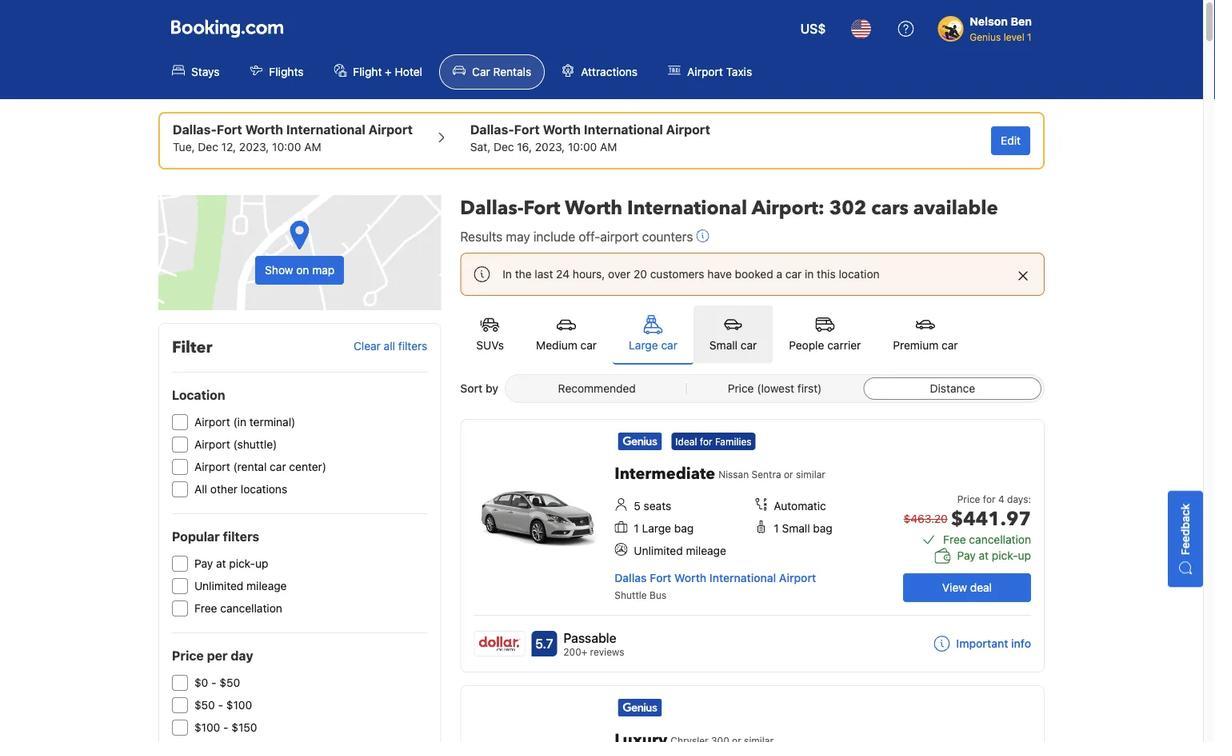 Task type: locate. For each thing, give the bounding box(es) containing it.
booked
[[735, 268, 773, 281]]

0 horizontal spatial pay
[[194, 557, 213, 570]]

1 vertical spatial -
[[218, 699, 223, 712]]

international for shuttle
[[709, 572, 776, 585]]

dec inside dallas-fort worth international airport sat, dec 16, 2023, 10:00 am
[[494, 140, 514, 154]]

price inside sort by element
[[728, 382, 754, 395]]

- right $0
[[211, 676, 216, 690]]

include
[[533, 229, 575, 244]]

dallas- for dallas-fort worth international airport tue, dec 12, 2023, 10:00 am
[[173, 122, 217, 137]]

map
[[312, 264, 335, 277]]

a
[[776, 268, 782, 281]]

dallas-fort worth international airport group down attractions link
[[470, 120, 710, 155]]

10:00 down the pick-up location element
[[272, 140, 301, 154]]

2 am from the left
[[600, 140, 617, 154]]

hotel
[[395, 65, 422, 78]]

show on map button
[[158, 195, 441, 310]]

clear all filters
[[354, 340, 427, 353]]

free up "price per day"
[[194, 602, 217, 615]]

for right "ideal" at bottom right
[[700, 436, 712, 447]]

all
[[194, 483, 207, 496]]

1 bag from the left
[[674, 522, 694, 535]]

am down the pick-up location element
[[304, 140, 321, 154]]

international down 1 small bag
[[709, 572, 776, 585]]

international for sat,
[[584, 122, 663, 137]]

1 horizontal spatial pay at pick-up
[[957, 549, 1031, 562]]

price for (lowest
[[728, 382, 754, 395]]

0 vertical spatial $50
[[219, 676, 240, 690]]

skip to main content element
[[0, 0, 1203, 99]]

hours,
[[573, 268, 605, 281]]

dec left 16,
[[494, 140, 514, 154]]

0 vertical spatial price
[[728, 382, 754, 395]]

price for for
[[957, 494, 980, 505]]

worth for dallas-fort worth international airport: 302 cars available
[[565, 195, 622, 221]]

worth up pick-up date element
[[245, 122, 283, 137]]

1 vertical spatial cancellation
[[220, 602, 282, 615]]

fort up 12, at the left top of the page
[[217, 122, 242, 137]]

nelson ben genius level 1
[[970, 15, 1032, 42]]

1 small bag
[[774, 522, 833, 535]]

2 dec from the left
[[494, 140, 514, 154]]

1 horizontal spatial dec
[[494, 140, 514, 154]]

$100
[[226, 699, 252, 712], [194, 721, 220, 734]]

0 vertical spatial -
[[211, 676, 216, 690]]

1 horizontal spatial 10:00
[[568, 140, 597, 154]]

cancellation down "$441.97"
[[969, 533, 1031, 546]]

1 vertical spatial $50
[[194, 699, 215, 712]]

2 dallas-fort worth international airport group from the left
[[470, 120, 710, 155]]

small inside button
[[709, 339, 738, 352]]

10:00 inside dallas-fort worth international airport tue, dec 12, 2023, 10:00 am
[[272, 140, 301, 154]]

$50 up $50 - $100
[[219, 676, 240, 690]]

1 horizontal spatial pay
[[957, 549, 976, 562]]

1 vertical spatial product card group
[[460, 686, 1045, 742]]

0 horizontal spatial cancellation
[[220, 602, 282, 615]]

worth inside the dallas fort worth international airport shuttle bus
[[674, 572, 707, 585]]

10:00 down drop-off location "element"
[[568, 140, 597, 154]]

dallas- up results
[[460, 195, 524, 221]]

price inside price for 4 days: $463.20 $441.97
[[957, 494, 980, 505]]

large down seats
[[642, 522, 671, 535]]

2 horizontal spatial price
[[957, 494, 980, 505]]

recommended
[[558, 382, 636, 395]]

large car button
[[613, 306, 693, 365]]

am for dallas-fort worth international airport tue, dec 12, 2023, 10:00 am
[[304, 140, 321, 154]]

flight + hotel link
[[320, 54, 436, 90]]

attractions link
[[548, 54, 651, 90]]

fort inside the dallas fort worth international airport shuttle bus
[[650, 572, 671, 585]]

0 vertical spatial free
[[943, 533, 966, 546]]

dallas- up tue,
[[173, 122, 217, 137]]

worth up drop-off date element
[[543, 122, 581, 137]]

2 2023, from the left
[[535, 140, 565, 154]]

at up deal
[[979, 549, 989, 562]]

price
[[728, 382, 754, 395], [957, 494, 980, 505], [172, 648, 204, 664]]

$100 up $150
[[226, 699, 252, 712]]

premium car button
[[877, 306, 974, 363]]

0 vertical spatial for
[[700, 436, 712, 447]]

price left the (lowest
[[728, 382, 754, 395]]

- left $150
[[223, 721, 228, 734]]

international up drop-off date element
[[584, 122, 663, 137]]

1 vertical spatial filters
[[223, 529, 259, 544]]

pay at pick-up
[[957, 549, 1031, 562], [194, 557, 268, 570]]

2023, right 12, at the left top of the page
[[239, 140, 269, 154]]

0 vertical spatial $100
[[226, 699, 252, 712]]

0 vertical spatial unlimited
[[634, 544, 683, 558]]

attractions
[[581, 65, 638, 78]]

price for 4 days: $463.20 $441.97
[[904, 494, 1031, 532]]

unlimited mileage down popular filters
[[194, 580, 287, 593]]

search summary element
[[158, 112, 1045, 170]]

airport inside dallas-fort worth international airport tue, dec 12, 2023, 10:00 am
[[369, 122, 413, 137]]

0 horizontal spatial dallas-fort worth international airport group
[[173, 120, 413, 155]]

2 horizontal spatial 1
[[1027, 31, 1032, 42]]

dallas-
[[173, 122, 217, 137], [470, 122, 514, 137], [460, 195, 524, 221]]

200+
[[563, 646, 587, 658]]

price left per
[[172, 648, 204, 664]]

$50 down $0
[[194, 699, 215, 712]]

1 product card group from the top
[[460, 419, 1050, 673]]

car left small car
[[661, 339, 677, 352]]

dec for dallas-fort worth international airport tue, dec 12, 2023, 10:00 am
[[198, 140, 218, 154]]

dallas- for dallas-fort worth international airport sat, dec 16, 2023, 10:00 am
[[470, 122, 514, 137]]

airport down 1 small bag
[[779, 572, 816, 585]]

medium car button
[[520, 306, 613, 363]]

large up recommended
[[629, 339, 658, 352]]

worth for dallas-fort worth international airport tue, dec 12, 2023, 10:00 am
[[245, 122, 283, 137]]

dallas-fort worth international airport tue, dec 12, 2023, 10:00 am
[[173, 122, 413, 154]]

am inside dallas-fort worth international airport tue, dec 12, 2023, 10:00 am
[[304, 140, 321, 154]]

am down drop-off location "element"
[[600, 140, 617, 154]]

1 vertical spatial price
[[957, 494, 980, 505]]

0 vertical spatial large
[[629, 339, 658, 352]]

worth
[[245, 122, 283, 137], [543, 122, 581, 137], [565, 195, 622, 221], [674, 572, 707, 585]]

1 horizontal spatial 1
[[774, 522, 779, 535]]

0 horizontal spatial mileage
[[246, 580, 287, 593]]

unlimited down popular filters
[[194, 580, 243, 593]]

0 horizontal spatial free cancellation
[[194, 602, 282, 615]]

0 horizontal spatial $100
[[194, 721, 220, 734]]

sort
[[460, 382, 483, 395]]

1 horizontal spatial filters
[[398, 340, 427, 353]]

international for 302
[[627, 195, 747, 221]]

1 dec from the left
[[198, 140, 218, 154]]

for for price for 4 days: $463.20 $441.97
[[983, 494, 996, 505]]

mileage
[[686, 544, 726, 558], [246, 580, 287, 593]]

1 dallas-fort worth international airport group from the left
[[173, 120, 413, 155]]

pay down popular
[[194, 557, 213, 570]]

international up pick-up date element
[[286, 122, 366, 137]]

0 vertical spatial filters
[[398, 340, 427, 353]]

pay inside product card group
[[957, 549, 976, 562]]

by
[[486, 382, 498, 395]]

dallas-fort worth international airport group down flights
[[173, 120, 413, 155]]

international up if you choose one, you'll need to make your own way there - but prices can be a lot lower. image
[[627, 195, 747, 221]]

1 2023, from the left
[[239, 140, 269, 154]]

- down $0 - $50
[[218, 699, 223, 712]]

price for per
[[172, 648, 204, 664]]

0 horizontal spatial up
[[255, 557, 268, 570]]

- for $100
[[223, 721, 228, 734]]

for inside price for 4 days: $463.20 $441.97
[[983, 494, 996, 505]]

worth inside dallas-fort worth international airport tue, dec 12, 2023, 10:00 am
[[245, 122, 283, 137]]

for for ideal for families
[[700, 436, 712, 447]]

am
[[304, 140, 321, 154], [600, 140, 617, 154]]

1 horizontal spatial free
[[943, 533, 966, 546]]

$463.20
[[904, 512, 948, 526]]

2023, right 16,
[[535, 140, 565, 154]]

view
[[942, 581, 967, 594]]

1 horizontal spatial $100
[[226, 699, 252, 712]]

2023, inside dallas-fort worth international airport tue, dec 12, 2023, 10:00 am
[[239, 140, 269, 154]]

1 horizontal spatial pick-
[[992, 549, 1018, 562]]

dallas-fort worth international airport group
[[173, 120, 413, 155], [470, 120, 710, 155]]

airport left "taxis"
[[687, 65, 723, 78]]

1 horizontal spatial free cancellation
[[943, 533, 1031, 546]]

0 horizontal spatial $50
[[194, 699, 215, 712]]

large
[[629, 339, 658, 352], [642, 522, 671, 535]]

worth down '1 large bag'
[[674, 572, 707, 585]]

day
[[231, 648, 253, 664]]

international
[[286, 122, 366, 137], [584, 122, 663, 137], [627, 195, 747, 221], [709, 572, 776, 585]]

1 for 1 large bag
[[634, 522, 639, 535]]

worth up the off-
[[565, 195, 622, 221]]

cancellation up the day
[[220, 602, 282, 615]]

clear all filters button
[[354, 340, 427, 353]]

unlimited mileage down '1 large bag'
[[634, 544, 726, 558]]

cancellation
[[969, 533, 1031, 546], [220, 602, 282, 615]]

nelson
[[970, 15, 1008, 28]]

airport inside airport taxis link
[[687, 65, 723, 78]]

car up price (lowest first)
[[741, 339, 757, 352]]

free cancellation down "$441.97"
[[943, 533, 1031, 546]]

10:00 inside dallas-fort worth international airport sat, dec 16, 2023, 10:00 am
[[568, 140, 597, 154]]

1 vertical spatial free cancellation
[[194, 602, 282, 615]]

per
[[207, 648, 228, 664]]

airport down + on the top left
[[369, 122, 413, 137]]

1 horizontal spatial bag
[[813, 522, 833, 535]]

pay at pick-up up deal
[[957, 549, 1031, 562]]

0 vertical spatial free cancellation
[[943, 533, 1031, 546]]

small down automatic
[[782, 522, 810, 535]]

airport down airport (in terminal) at bottom left
[[194, 438, 230, 451]]

small
[[709, 339, 738, 352], [782, 522, 810, 535]]

car rentals link
[[439, 54, 545, 90]]

2023, for dallas-fort worth international airport sat, dec 16, 2023, 10:00 am
[[535, 140, 565, 154]]

1 vertical spatial for
[[983, 494, 996, 505]]

0 vertical spatial mileage
[[686, 544, 726, 558]]

international inside the dallas fort worth international airport shuttle bus
[[709, 572, 776, 585]]

2 vertical spatial price
[[172, 648, 204, 664]]

bag for 1 large bag
[[674, 522, 694, 535]]

2 vertical spatial -
[[223, 721, 228, 734]]

1 10:00 from the left
[[272, 140, 301, 154]]

0 vertical spatial cancellation
[[969, 533, 1031, 546]]

pay at pick-up down popular filters
[[194, 557, 268, 570]]

airport taxis
[[687, 65, 752, 78]]

1 horizontal spatial price
[[728, 382, 754, 395]]

1 vertical spatial unlimited
[[194, 580, 243, 593]]

filters right the all
[[398, 340, 427, 353]]

fort for dallas-fort worth international airport tue, dec 12, 2023, 10:00 am
[[217, 122, 242, 137]]

dallas- inside dallas-fort worth international airport sat, dec 16, 2023, 10:00 am
[[470, 122, 514, 137]]

medium car
[[536, 339, 597, 352]]

1 am from the left
[[304, 140, 321, 154]]

up
[[1018, 549, 1031, 562], [255, 557, 268, 570]]

mileage down popular filters
[[246, 580, 287, 593]]

car rentals
[[472, 65, 531, 78]]

(lowest
[[757, 382, 794, 395]]

international inside dallas-fort worth international airport sat, dec 16, 2023, 10:00 am
[[584, 122, 663, 137]]

0 vertical spatial unlimited mileage
[[634, 544, 726, 558]]

0 horizontal spatial unlimited mileage
[[194, 580, 287, 593]]

0 horizontal spatial 10:00
[[272, 140, 301, 154]]

1 horizontal spatial am
[[600, 140, 617, 154]]

1 horizontal spatial up
[[1018, 549, 1031, 562]]

dec inside dallas-fort worth international airport tue, dec 12, 2023, 10:00 am
[[198, 140, 218, 154]]

us$
[[800, 21, 826, 36]]

1 horizontal spatial dallas-fort worth international airport group
[[470, 120, 710, 155]]

0 horizontal spatial small
[[709, 339, 738, 352]]

fort inside dallas-fort worth international airport tue, dec 12, 2023, 10:00 am
[[217, 122, 242, 137]]

dallas-fort worth international airport sat, dec 16, 2023, 10:00 am
[[470, 122, 710, 154]]

airport taxis link
[[654, 54, 766, 90]]

filter
[[172, 337, 212, 359]]

pay up view deal
[[957, 549, 976, 562]]

0 vertical spatial product card group
[[460, 419, 1050, 673]]

dallas- inside dallas-fort worth international airport tue, dec 12, 2023, 10:00 am
[[173, 122, 217, 137]]

car right premium on the top of page
[[942, 339, 958, 352]]

1 horizontal spatial mileage
[[686, 544, 726, 558]]

small up price (lowest first)
[[709, 339, 738, 352]]

price up "$441.97"
[[957, 494, 980, 505]]

fort inside dallas-fort worth international airport sat, dec 16, 2023, 10:00 am
[[514, 122, 540, 137]]

2023, for dallas-fort worth international airport tue, dec 12, 2023, 10:00 am
[[239, 140, 269, 154]]

dec
[[198, 140, 218, 154], [494, 140, 514, 154]]

$50
[[219, 676, 240, 690], [194, 699, 215, 712]]

up down popular filters
[[255, 557, 268, 570]]

1 horizontal spatial 2023,
[[535, 140, 565, 154]]

1 vertical spatial mileage
[[246, 580, 287, 593]]

in
[[503, 268, 512, 281]]

1 vertical spatial small
[[782, 522, 810, 535]]

worth inside dallas-fort worth international airport sat, dec 16, 2023, 10:00 am
[[543, 122, 581, 137]]

+
[[385, 65, 392, 78]]

free cancellation up the day
[[194, 602, 282, 615]]

important info button
[[934, 636, 1031, 652]]

0 horizontal spatial bag
[[674, 522, 694, 535]]

up down "$441.97"
[[1018, 549, 1031, 562]]

unlimited down '1 large bag'
[[634, 544, 683, 558]]

$100 down $50 - $100
[[194, 721, 220, 734]]

1 vertical spatial large
[[642, 522, 671, 535]]

pick- down "$441.97"
[[992, 549, 1018, 562]]

car right the medium
[[580, 339, 597, 352]]

fort up bus
[[650, 572, 671, 585]]

car for small car
[[741, 339, 757, 352]]

fort up include
[[524, 195, 560, 221]]

0 horizontal spatial am
[[304, 140, 321, 154]]

car for medium car
[[580, 339, 597, 352]]

reviews
[[590, 646, 624, 658]]

2023, inside dallas-fort worth international airport sat, dec 16, 2023, 10:00 am
[[535, 140, 565, 154]]

dallas fort worth international airport shuttle bus
[[615, 572, 816, 601]]

large inside large car button
[[629, 339, 658, 352]]

fort for dallas-fort worth international airport: 302 cars available
[[524, 195, 560, 221]]

may
[[506, 229, 530, 244]]

free down price for 4 days: $463.20 $441.97
[[943, 533, 966, 546]]

0 horizontal spatial 1
[[634, 522, 639, 535]]

feedback
[[1179, 504, 1192, 555]]

0 vertical spatial small
[[709, 339, 738, 352]]

taxis
[[726, 65, 752, 78]]

at
[[979, 549, 989, 562], [216, 557, 226, 570]]

1 down automatic
[[774, 522, 779, 535]]

international inside dallas-fort worth international airport tue, dec 12, 2023, 10:00 am
[[286, 122, 366, 137]]

1 vertical spatial free
[[194, 602, 217, 615]]

0 horizontal spatial price
[[172, 648, 204, 664]]

1 right the "level"
[[1027, 31, 1032, 42]]

airport down airport taxis link
[[666, 122, 710, 137]]

car inside "button"
[[942, 339, 958, 352]]

suvs button
[[460, 306, 520, 363]]

product card group
[[460, 419, 1050, 673], [460, 686, 1045, 742]]

fort up 16,
[[514, 122, 540, 137]]

product card group containing $441.97
[[460, 419, 1050, 673]]

0 horizontal spatial at
[[216, 557, 226, 570]]

10:00 for dallas-fort worth international airport tue, dec 12, 2023, 10:00 am
[[272, 140, 301, 154]]

important info
[[956, 637, 1031, 650]]

mileage up dallas fort worth international airport button
[[686, 544, 726, 558]]

bag down intermediate
[[674, 522, 694, 535]]

am inside dallas-fort worth international airport sat, dec 16, 2023, 10:00 am
[[600, 140, 617, 154]]

- for $0
[[211, 676, 216, 690]]

$0
[[194, 676, 208, 690]]

2 bag from the left
[[813, 522, 833, 535]]

for left 4
[[983, 494, 996, 505]]

pick- down popular filters
[[229, 557, 255, 570]]

0 horizontal spatial 2023,
[[239, 140, 269, 154]]

airport inside the dallas fort worth international airport shuttle bus
[[779, 572, 816, 585]]

terminal)
[[249, 416, 295, 429]]

at down popular filters
[[216, 557, 226, 570]]

show
[[265, 264, 293, 277]]

unlimited mileage
[[634, 544, 726, 558], [194, 580, 287, 593]]

view deal button
[[903, 574, 1031, 602]]

filters right popular
[[223, 529, 259, 544]]

1 horizontal spatial unlimited mileage
[[634, 544, 726, 558]]

1 down the 5
[[634, 522, 639, 535]]

0 horizontal spatial dec
[[198, 140, 218, 154]]

popular filters
[[172, 529, 259, 544]]

1 horizontal spatial for
[[983, 494, 996, 505]]

dallas- up sat,
[[470, 122, 514, 137]]

0 horizontal spatial for
[[700, 436, 712, 447]]

2 product card group from the top
[[460, 686, 1045, 742]]

dec left 12, at the left top of the page
[[198, 140, 218, 154]]

days:
[[1007, 494, 1031, 505]]

1 horizontal spatial unlimited
[[634, 544, 683, 558]]

1 horizontal spatial at
[[979, 549, 989, 562]]

tue,
[[173, 140, 195, 154]]

2 10:00 from the left
[[568, 140, 597, 154]]

filters
[[398, 340, 427, 353], [223, 529, 259, 544]]

the
[[515, 268, 532, 281]]

bag down automatic
[[813, 522, 833, 535]]

0 horizontal spatial free
[[194, 602, 217, 615]]



Task type: vqa. For each thing, say whether or not it's contained in the screenshot.
View Deal button
yes



Task type: describe. For each thing, give the bounding box(es) containing it.
in
[[805, 268, 814, 281]]

in the last 24 hours, over 20 customers have booked a car in this location
[[503, 268, 880, 281]]

worth for dallas fort worth international airport shuttle bus
[[674, 572, 707, 585]]

1 for 1 small bag
[[774, 522, 779, 535]]

last
[[535, 268, 553, 281]]

bag for 1 small bag
[[813, 522, 833, 535]]

supplied by rc - dollar image
[[475, 632, 524, 656]]

0 horizontal spatial pick-
[[229, 557, 255, 570]]

large inside product card group
[[642, 522, 671, 535]]

or
[[784, 469, 793, 480]]

counters
[[642, 229, 693, 244]]

available
[[913, 195, 998, 221]]

dallas fort worth international airport button
[[615, 572, 816, 585]]

price per day
[[172, 648, 253, 664]]

location
[[839, 268, 880, 281]]

1 vertical spatial unlimited mileage
[[194, 580, 287, 593]]

genius
[[970, 31, 1001, 42]]

edit
[[1001, 134, 1021, 147]]

5.7 element
[[531, 631, 557, 657]]

free inside product card group
[[943, 533, 966, 546]]

stays
[[191, 65, 220, 78]]

other
[[210, 483, 238, 496]]

edit button
[[991, 126, 1030, 155]]

large car
[[629, 339, 677, 352]]

nissan
[[719, 469, 749, 480]]

car
[[472, 65, 490, 78]]

0 horizontal spatial unlimited
[[194, 580, 243, 593]]

pick-up date element
[[173, 139, 413, 155]]

car up locations
[[270, 460, 286, 474]]

1 horizontal spatial $50
[[219, 676, 240, 690]]

all other locations
[[194, 483, 287, 496]]

fort for dallas fort worth international airport shuttle bus
[[650, 572, 671, 585]]

flight + hotel
[[353, 65, 422, 78]]

1 vertical spatial $100
[[194, 721, 220, 734]]

level
[[1004, 31, 1024, 42]]

0 horizontal spatial filters
[[223, 529, 259, 544]]

airport up all
[[194, 460, 230, 474]]

if you choose one, you'll need to make your own way there - but prices can be a lot lower. image
[[696, 230, 709, 242]]

people
[[789, 339, 824, 352]]

over
[[608, 268, 631, 281]]

(rental
[[233, 460, 267, 474]]

have
[[707, 268, 732, 281]]

0 horizontal spatial pay at pick-up
[[194, 557, 268, 570]]

drop-off location element
[[470, 120, 710, 139]]

airport inside dallas-fort worth international airport sat, dec 16, 2023, 10:00 am
[[666, 122, 710, 137]]

am for dallas-fort worth international airport sat, dec 16, 2023, 10:00 am
[[600, 140, 617, 154]]

customer rating 5.7 passable element
[[563, 629, 624, 648]]

$50 - $100
[[194, 699, 252, 712]]

car for premium car
[[942, 339, 958, 352]]

12,
[[221, 140, 236, 154]]

5.7
[[535, 636, 553, 652]]

- for $50
[[218, 699, 223, 712]]

this
[[817, 268, 836, 281]]

sort by element
[[505, 374, 1045, 403]]

locations
[[241, 483, 287, 496]]

airport (in terminal)
[[194, 416, 295, 429]]

price (lowest first)
[[728, 382, 822, 395]]

if you choose one, you'll need to make your own way there - but prices can be a lot lower. image
[[696, 230, 709, 242]]

worth for dallas-fort worth international airport sat, dec 16, 2023, 10:00 am
[[543, 122, 581, 137]]

ideal
[[675, 436, 697, 447]]

dec for dallas-fort worth international airport sat, dec 16, 2023, 10:00 am
[[494, 140, 514, 154]]

ideal for families
[[675, 436, 752, 447]]

$100 - $150
[[194, 721, 257, 734]]

flight
[[353, 65, 382, 78]]

small car
[[709, 339, 757, 352]]

families
[[715, 436, 752, 447]]

fort for dallas-fort worth international airport sat, dec 16, 2023, 10:00 am
[[514, 122, 540, 137]]

airport (shuttle)
[[194, 438, 277, 451]]

car right a
[[785, 268, 802, 281]]

5 seats
[[634, 500, 671, 513]]

airport:
[[752, 195, 825, 221]]

16,
[[517, 140, 532, 154]]

us$ button
[[791, 10, 835, 48]]

(shuttle)
[[233, 438, 277, 451]]

seats
[[644, 500, 671, 513]]

10:00 for dallas-fort worth international airport sat, dec 16, 2023, 10:00 am
[[568, 140, 597, 154]]

airport left (in
[[194, 416, 230, 429]]

passable
[[563, 631, 617, 646]]

airport
[[600, 229, 639, 244]]

dallas-fort worth international airport: 302 cars available
[[460, 195, 998, 221]]

sentra
[[752, 469, 781, 480]]

sat,
[[470, 140, 491, 154]]

international for tue,
[[286, 122, 366, 137]]

drop-off date element
[[470, 139, 710, 155]]

1 inside nelson ben genius level 1
[[1027, 31, 1032, 42]]

popular
[[172, 529, 220, 544]]

dallas- for dallas-fort worth international airport: 302 cars available
[[460, 195, 524, 221]]

302
[[829, 195, 867, 221]]

stays link
[[158, 54, 233, 90]]

cars
[[871, 195, 909, 221]]

bus
[[650, 590, 667, 601]]

1 horizontal spatial small
[[782, 522, 810, 535]]

passable 200+ reviews
[[563, 631, 624, 658]]

suvs
[[476, 339, 504, 352]]

unlimited inside product card group
[[634, 544, 683, 558]]

deal
[[970, 581, 992, 594]]

on
[[296, 264, 309, 277]]

first)
[[797, 382, 822, 395]]

filters inside button
[[398, 340, 427, 353]]

all
[[384, 340, 395, 353]]

$150
[[231, 721, 257, 734]]

people carrier button
[[773, 306, 877, 363]]

$441.97
[[951, 506, 1031, 532]]

pick-up location element
[[173, 120, 413, 139]]

1 horizontal spatial cancellation
[[969, 533, 1031, 546]]

medium
[[536, 339, 577, 352]]

intermediate nissan sentra or similar
[[615, 463, 825, 485]]

small car button
[[693, 306, 773, 363]]

5
[[634, 500, 641, 513]]

off-
[[579, 229, 600, 244]]

people carrier
[[789, 339, 861, 352]]

airport (rental car center)
[[194, 460, 326, 474]]

ben
[[1011, 15, 1032, 28]]

flights link
[[236, 54, 317, 90]]

car for large car
[[661, 339, 677, 352]]



